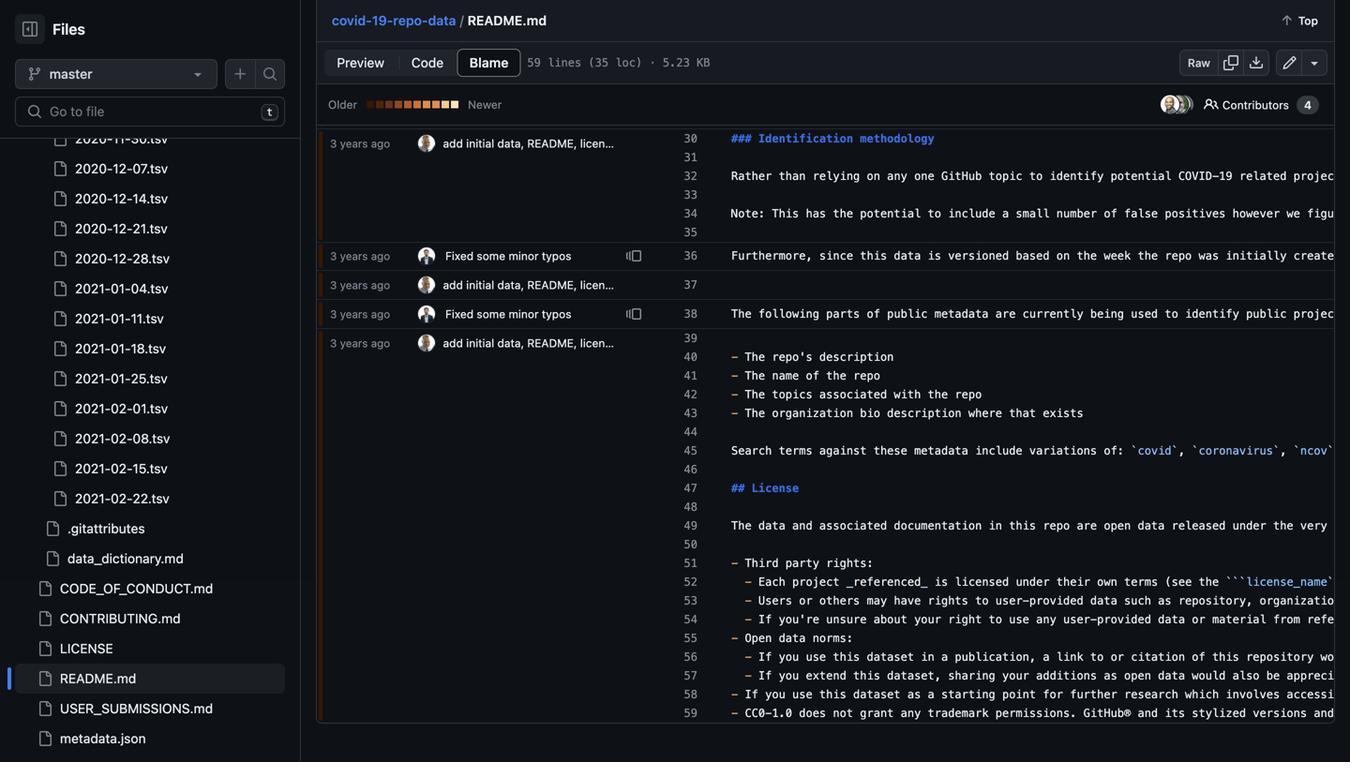 Task type: vqa. For each thing, say whether or not it's contained in the screenshot.
years
yes



Task type: describe. For each thing, give the bounding box(es) containing it.
0 horizontal spatial repository
[[881, 50, 949, 63]]

citation
[[1132, 651, 1186, 664]]

2021- for 2021-01-25.tsv
[[75, 371, 111, 387]]

2 horizontal spatial or
[[1193, 614, 1206, 627]]

organization,
[[1260, 595, 1348, 608]]

1 data, from the top
[[498, 79, 524, 92]]

to right link
[[1091, 651, 1104, 664]]

user_submissions.md
[[60, 701, 213, 717]]

versions
[[1254, 707, 1308, 720]]

of inside - the repo's description - the name of the repo - the topics associated with the repo - the organization bio description where that exists
[[806, 370, 820, 383]]

1 vertical spatial files
[[1050, 50, 1084, 63]]

file image for 2020-12-21.tsv
[[53, 221, 68, 236]]

3 for first add initial data, readme, license, etc link from the top
[[330, 79, 337, 92]]

4 etc from the top
[[624, 337, 641, 350]]

does
[[799, 707, 827, 720]]

blame prior to change de81840, made on apr 2, 2020 tooltip
[[621, 101, 647, 129]]

0 vertical spatial metadata
[[935, 308, 989, 321]]

0 vertical spatial 59
[[528, 56, 541, 69]]

following
[[759, 308, 820, 321]]

under for released
[[1233, 520, 1267, 533]]

1 vertical spatial dataset
[[854, 689, 901, 702]]

1 ``` from the left
[[1226, 576, 1247, 589]]

file image for 2021-01-25.tsv
[[53, 371, 68, 387]]

that
[[1010, 407, 1037, 420]]

2020-12-21.tsv
[[75, 221, 168, 236]]

file image for user_submissions.md
[[38, 702, 53, 717]]

0 vertical spatial open
[[1104, 520, 1132, 533]]

3 for 4th add initial data, readme, license, etc link from the top of the page
[[330, 337, 337, 350]]

file image for 2021-02-01.tsv
[[53, 402, 68, 417]]

referen
[[1308, 614, 1351, 627]]

2 associated from the top
[[820, 520, 888, 533]]

1 _ from the left
[[847, 576, 854, 589]]

1 vertical spatial description
[[888, 407, 962, 420]]

files tree
[[15, 0, 285, 754]]

search
[[732, 445, 772, 458]]

open inside the - third party rights: - each project _ referenced _ is licensed under their own terms (see the ``` license_name ``` - users or others may have rights to user-provided data such as repository, organization,  - if you're unsure about your right to use any user-provided data or material from referen - open data norms: - if you use this dataset in a publication, a link to or citation of this repository would - if you extend this dataset, sharing your additions as open data would also be appreciate - if you use this dataset as a starting point for further research which involves accessing  - cc0-1.0 does not grant any trademark permissions. github® and its stylized versions and th
[[1125, 670, 1152, 683]]

1 vertical spatial as
[[1104, 670, 1118, 683]]

loc)
[[616, 56, 643, 69]]

the files have been versioned based on a weekly snapshot of identified repositories from the
[[732, 8, 1351, 21]]

positives
[[1165, 207, 1226, 220]]

repo up where
[[955, 388, 982, 402]]

2 3 years ago from the top
[[330, 108, 390, 121]]

readme, for second add initial data, readme, license, etc link
[[528, 137, 577, 150]]

32
[[684, 170, 698, 183]]

1 vertical spatial based
[[1016, 250, 1050, 263]]

w/
[[534, 50, 546, 63]]

fi
[[1342, 50, 1351, 63]]

2020- for 2020-12-07.tsv
[[75, 161, 113, 176]]

the following parts of public metadata are currently being used to identify public projects 
[[732, 308, 1351, 321]]

data right the since
[[894, 250, 921, 263]]

0 vertical spatial from
[[1301, 8, 1328, 21]]

1 vertical spatial metadata
[[915, 445, 969, 458]]

2 vertical spatial any
[[901, 707, 922, 720]]

years for "update readme w/ update explanations" link
[[340, 50, 368, 63]]

0 vertical spatial you
[[779, 651, 800, 664]]

the down ##
[[732, 520, 752, 533]]

exists
[[1043, 407, 1084, 420]]

file image for contributing.md
[[38, 612, 53, 627]]

1 horizontal spatial versioned
[[949, 250, 1010, 263]]

on up new
[[976, 8, 989, 21]]

basis,
[[1179, 50, 1220, 63]]

license_name
[[1247, 576, 1328, 589]]

identification
[[759, 132, 854, 145]]

30 31 32 33 34 35
[[684, 132, 698, 239]]

the up the search
[[745, 407, 766, 420]]

1 public from the left
[[888, 308, 928, 321]]

add for third add initial data, readme, license, etc link
[[443, 279, 463, 292]]

.gitattributes
[[68, 521, 145, 537]]

0 horizontal spatial based
[[935, 8, 969, 21]]

02- for 01.tsv
[[111, 401, 133, 417]]

cc0-
[[745, 707, 772, 720]]

years for 36 the fixed some minor typos link
[[340, 250, 368, 263]]

ago for the fixed some minor typos link for 38
[[371, 308, 390, 321]]

5.23
[[663, 56, 690, 69]]

2 ``` from the left
[[1328, 576, 1349, 589]]

14.tsv
[[133, 191, 168, 206]]

appreciate
[[1287, 670, 1351, 683]]

of:
[[1104, 445, 1125, 458]]

this down been
[[847, 50, 874, 63]]

git branch image
[[27, 67, 42, 82]]

1 vertical spatial any
[[1037, 614, 1057, 627]]

on down top button at the top of page
[[1294, 50, 1308, 63]]

repo up the their
[[1043, 520, 1071, 533]]

ago for apply greg changes link
[[371, 108, 390, 121]]

- third party rights: - each project _ referenced _ is licensed under their own terms (see the ``` license_name ``` - users or others may have rights to user-provided data such as repository, organization,  - if you're unsure about your right to use any user-provided data or material from referen - open data norms: - if you use this dataset in a publication, a link to or citation of this repository would - if you extend this dataset, sharing your additions as open data would also be appreciate - if you use this dataset as a starting point for further research which involves accessing  - cc0-1.0 does not grant any trademark permissions. github® and its stylized versions and th
[[732, 557, 1351, 720]]

2 vertical spatial use
[[793, 689, 813, 702]]

4 data, from the top
[[498, 337, 524, 350]]

involves
[[1226, 689, 1281, 702]]

the left topics
[[745, 388, 766, 402]]

initial for 4th add initial data, readme, license, etc link from the top of the page
[[466, 337, 495, 350]]

accessing
[[1287, 689, 1348, 702]]

4 ` from the left
[[1274, 445, 1281, 458]]

metadata.json
[[60, 731, 146, 747]]

to right the right at the bottom of page
[[989, 614, 1003, 627]]

2 vertical spatial you
[[766, 689, 786, 702]]

has
[[806, 207, 827, 220]]

3 for second add initial data, readme, license, etc link
[[330, 137, 337, 150]]

this right the since
[[860, 250, 888, 263]]

kb
[[697, 56, 711, 69]]

some for 38
[[477, 308, 506, 321]]

0 vertical spatial files
[[759, 8, 793, 21]]

2021-01-25.tsv
[[75, 371, 168, 387]]

years for second add initial data, readme, license, etc link
[[340, 137, 368, 150]]

1 ` from the left
[[1132, 445, 1138, 458]]

1 vertical spatial are
[[1077, 520, 1098, 533]]

12- for 21.tsv
[[113, 221, 133, 236]]

2021- for 2021-02-15.tsv
[[75, 461, 111, 477]]

this
[[772, 207, 800, 220]]

3 ` from the left
[[1193, 445, 1199, 458]]

6 3 years ago from the top
[[330, 308, 390, 321]]

years for apply greg changes link
[[340, 108, 368, 121]]

0 horizontal spatial terms
[[779, 445, 813, 458]]

7 3 years ago from the top
[[330, 337, 390, 350]]

data left the /
[[428, 13, 456, 28]]

3 for 36 the fixed some minor typos link
[[330, 250, 337, 263]]

ncov
[[1301, 445, 1328, 458]]

ago for first add initial data, readme, license, etc link from the top
[[371, 79, 390, 92]]

- the repo's description - the name of the repo - the topics associated with the repo - the organization bio description where that exists
[[732, 351, 1084, 420]]

to down licensed
[[976, 595, 989, 608]]

starting
[[942, 689, 996, 702]]

initial for third add initial data, readme, license, etc link
[[466, 279, 495, 292]]

22.tsv
[[133, 491, 170, 507]]

2021- for 2021-01-11.tsv
[[75, 311, 111, 326]]

1 horizontal spatial in
[[989, 520, 1003, 533]]

have inside the - third party rights: - each project _ referenced _ is licensed under their own terms (see the ``` license_name ``` - users or others may have rights to user-provided data such as repository, organization,  - if you're unsure about your right to use any user-provided data or material from referen - open data norms: - if you use this dataset in a publication, a link to or citation of this repository would - if you extend this dataset, sharing your additions as open data would also be appreciate - if you use this dataset as a starting point for further research which involves accessing  - cc0-1.0 does not grant any trademark permissions. github® and its stylized versions and th
[[894, 595, 922, 608]]

covid-19-repo-data / readme.md
[[332, 13, 547, 28]]

4 add initial data, readme, license, etc link from the top
[[443, 337, 641, 350]]

is inside the - third party rights: - each project _ referenced _ is licensed under their own terms (see the ``` license_name ``` - users or others may have rights to user-provided data such as repository, organization,  - if you're unsure about your right to use any user-provided data or material from referen - open data norms: - if you use this dataset in a publication, a link to or citation of this repository would - if you extend this dataset, sharing your additions as open data would also be appreciate - if you use this dataset as a starting point for further research which involves accessing  - cc0-1.0 does not grant any trademark permissions. github® and its stylized versions and th
[[935, 576, 949, 589]]

apply greg changes link
[[446, 108, 550, 121]]

data down license
[[759, 520, 786, 533]]

fork this repository and edit the file tooltip
[[1277, 50, 1303, 76]]

4 3 years ago from the top
[[330, 250, 390, 263]]

search this repository image
[[263, 67, 278, 82]]

you're
[[779, 614, 820, 627]]

sc 9kayk9 0 image
[[1204, 97, 1219, 112]]

the inside the - third party rights: - each project _ referenced _ is licensed under their own terms (see the ``` license_name ``` - users or others may have rights to user-provided data such as repository, organization,  - if you're unsure about your right to use any user-provided data or material from referen - open data norms: - if you use this dataset in a publication, a link to or citation of this repository would - if you extend this dataset, sharing your additions as open data would also be appreciate - if you use this dataset as a starting point for further research which involves accessing  - cc0-1.0 does not grant any trademark permissions. github® and its stylized versions and th
[[1199, 576, 1220, 589]]

0 vertical spatial is
[[928, 250, 942, 263]]

bio
[[860, 407, 881, 420]]

file view element
[[324, 49, 521, 77]]

2021-01-04.tsv
[[75, 281, 168, 296]]

40
[[684, 351, 698, 364]]

3 etc from the top
[[624, 279, 641, 292]]

the left repo's
[[745, 351, 766, 364]]

to down one on the top of page
[[928, 207, 942, 220]]

organization
[[772, 407, 854, 420]]

data down you're
[[779, 632, 806, 645]]

of right parts
[[867, 308, 881, 321]]

licensed
[[955, 576, 1010, 589]]

preview
[[337, 55, 385, 70]]

figured
[[1308, 207, 1351, 220]]

2 horizontal spatial and
[[1315, 707, 1335, 720]]

data down own
[[1091, 595, 1118, 608]]

1 etc from the top
[[624, 79, 641, 92]]

1.0
[[772, 707, 793, 720]]

1 vertical spatial user-
[[1064, 614, 1098, 627]]

add for 4th add initial data, readme, license, etc link from the top of the page
[[443, 337, 463, 350]]

data_dictionary.md
[[68, 551, 184, 567]]

released
[[1172, 520, 1226, 533]]

initial for second add initial data, readme, license, etc link
[[466, 137, 495, 150]]

a left small
[[1003, 207, 1010, 220]]

update readme w/ update explanations link
[[443, 50, 656, 63]]

repo left was
[[1165, 250, 1193, 263]]

further
[[1071, 689, 1118, 702]]

this down the "norms:"
[[833, 651, 861, 664]]

the left the name
[[745, 370, 766, 383]]

additions
[[1037, 670, 1098, 683]]

file image for .gitattributes
[[45, 522, 60, 537]]

the data and associated documentation in this repo are open data released under the very per
[[732, 520, 1351, 533]]

more edit options image
[[1308, 55, 1323, 70]]

projects
[[1294, 308, 1348, 321]]

versions image for 27
[[627, 49, 642, 64]]

license
[[752, 482, 800, 495]]

0 vertical spatial readme.md
[[468, 13, 547, 28]]

1 horizontal spatial would
[[1321, 651, 1351, 664]]

terms inside the - third party rights: - each project _ referenced _ is licensed under their own terms (see the ``` license_name ``` - users or others may have rights to user-provided data such as repository, organization,  - if you're unsure about your right to use any user-provided data or material from referen - open data norms: - if you use this dataset in a publication, a link to or citation of this repository would - if you extend this dataset, sharing your additions as open data would also be appreciate - if you use this dataset as a starting point for further research which involves accessing  - cc0-1.0 does not grant any trademark permissions. github® and its stylized versions and th
[[1125, 576, 1159, 589]]

against
[[820, 445, 867, 458]]

3 for the fixed some minor typos link for 38
[[330, 308, 337, 321]]

file image for 2021-01-18.tsv
[[53, 341, 68, 356]]

0 horizontal spatial versioned
[[867, 8, 928, 21]]

2021- for 2021-02-22.tsv
[[75, 491, 111, 507]]

covid-19-repo-data link
[[332, 13, 456, 28]]

top button
[[1272, 8, 1327, 34]]

6 ` from the left
[[1328, 445, 1335, 458]]

project
[[793, 576, 840, 589]]

1 add initial data, readme, license, etc link from the top
[[443, 79, 641, 92]]

stylized
[[1193, 707, 1247, 720]]

15.tsv
[[133, 461, 168, 477]]

group for .gitattributes
[[15, 0, 285, 514]]

data right new
[[1016, 50, 1043, 63]]

readme.md inside tree item
[[60, 671, 136, 687]]

false
[[1125, 207, 1159, 220]]

may
[[867, 595, 888, 608]]

permissions.
[[996, 707, 1077, 720]]

(see
[[1165, 576, 1193, 589]]

ago for third add initial data, readme, license, etc link
[[371, 279, 390, 292]]

we
[[745, 50, 759, 63]]

blame
[[470, 55, 509, 70]]

versions image for 38
[[627, 307, 642, 322]]

being
[[1091, 308, 1125, 321]]

file image for 2020-12-28.tsv
[[53, 251, 68, 266]]

under for licensed
[[1016, 576, 1050, 589]]

on right relying
[[867, 170, 881, 183]]

data down (see
[[1159, 614, 1186, 627]]

2020- for 2020-12-14.tsv
[[75, 191, 113, 206]]

57
[[684, 670, 698, 683]]

0 vertical spatial any
[[888, 170, 908, 183]]

·
[[650, 56, 656, 69]]

to right used
[[1165, 308, 1179, 321]]

readme, for 4th add initial data, readme, license, etc link from the top of the page
[[528, 337, 577, 350]]

these
[[874, 445, 908, 458]]

2 , from the left
[[1281, 445, 1288, 458]]

27
[[684, 50, 698, 63]]

file image for 2020-12-07.tsv
[[53, 161, 68, 176]]

0 vertical spatial as
[[1159, 595, 1172, 608]]

a left weekly
[[996, 8, 1003, 21]]

initially
[[1226, 250, 1287, 263]]

a up sharing
[[942, 651, 949, 664]]

0 vertical spatial are
[[996, 308, 1016, 321]]

file image for 2021-01-04.tsv
[[53, 281, 68, 296]]

1 horizontal spatial 59
[[684, 707, 698, 720]]

0 vertical spatial or
[[800, 595, 813, 608]]

group for code_of_conduct.md
[[15, 0, 285, 574]]

license, for first add initial data, readme, license, etc link from the top
[[580, 79, 621, 92]]

topic
[[989, 170, 1023, 183]]

repository inside the - third party rights: - each project _ referenced _ is licensed under their own terms (see the ``` license_name ``` - users or others may have rights to user-provided data such as repository, organization,  - if you're unsure about your right to use any user-provided data or material from referen - open data norms: - if you use this dataset in a publication, a link to or citation of this repository would - if you extend this dataset, sharing your additions as open data would also be appreciate - if you use this dataset as a starting point for further research which involves accessing  - cc0-1.0 does not grant any trademark permissions. github® and its stylized versions and th
[[1247, 651, 1315, 664]]

0 horizontal spatial provided
[[1030, 595, 1084, 608]]

on down number
[[1057, 250, 1071, 263]]

0 horizontal spatial as
[[908, 689, 922, 702]]

30
[[684, 132, 698, 145]]

week
[[1104, 250, 1132, 263]]

of left false
[[1104, 207, 1118, 220]]

0 horizontal spatial identify
[[1050, 170, 1104, 183]]

1 vertical spatial would
[[1193, 670, 1226, 683]]

link
[[1057, 651, 1084, 664]]

to right topic
[[1030, 170, 1043, 183]]

readme.md tree item
[[15, 664, 285, 694]]

preview button
[[324, 49, 398, 77]]

number
[[1057, 207, 1098, 220]]

typos for 38
[[542, 308, 572, 321]]

some for 36
[[477, 250, 506, 263]]

0 vertical spatial user-
[[996, 595, 1030, 608]]

research
[[1125, 689, 1179, 702]]

01- for 04.tsv
[[111, 281, 131, 296]]

norms:
[[813, 632, 854, 645]]

this up also
[[1213, 651, 1240, 664]]



Task type: locate. For each thing, give the bounding box(es) containing it.
33
[[684, 189, 698, 202]]

the up the we
[[732, 8, 752, 21]]

1 horizontal spatial terms
[[1125, 576, 1159, 589]]

41
[[684, 370, 698, 383]]

per
[[1335, 520, 1351, 533]]

apply greg changes
[[446, 108, 550, 121]]

with inside - the repo's description - the name of the repo - the topics associated with the repo - the organization bio description where that exists
[[894, 388, 922, 402]]

0 vertical spatial have
[[799, 8, 827, 21]]

years for 4th add initial data, readme, license, etc link from the top of the page
[[340, 337, 368, 350]]

associated inside - the repo's description - the name of the repo - the topics associated with the repo - the organization bio description where that exists
[[820, 388, 888, 402]]

or down repository,
[[1193, 614, 1206, 627]]

6 years from the top
[[340, 279, 368, 292]]

2020- for 2020-12-21.tsv
[[75, 221, 113, 236]]

add file tooltip
[[225, 59, 255, 89]]

0 vertical spatial your
[[915, 614, 942, 627]]

4 add from the top
[[443, 337, 463, 350]]

1 fixed from the top
[[446, 250, 474, 263]]

1 add initial data, readme, license, etc from the top
[[443, 79, 641, 92]]

user- down licensed
[[996, 595, 1030, 608]]

1 12- from the top
[[113, 161, 133, 176]]

have left been
[[799, 8, 827, 21]]

covid-
[[332, 13, 372, 28]]

associated up rights:
[[820, 520, 888, 533]]

2 vertical spatial or
[[1111, 651, 1125, 664]]

ago
[[371, 50, 390, 63], [371, 79, 390, 92], [371, 108, 390, 121], [371, 137, 390, 150], [371, 250, 390, 263], [371, 279, 390, 292], [371, 308, 390, 321], [371, 337, 390, 350]]

38
[[684, 308, 698, 321]]

add initial data, readme, license, etc link
[[443, 79, 641, 92], [443, 137, 641, 150], [443, 279, 641, 292], [443, 337, 641, 350]]

``` up referen
[[1328, 576, 1349, 589]]

license, down blame prior to change de81840, made on apr 2, 2020 tooltip
[[580, 137, 621, 150]]

repositories
[[1213, 8, 1294, 21]]

1 vertical spatial versioned
[[949, 250, 1010, 263]]

###
[[732, 132, 752, 145]]

file image
[[53, 131, 68, 146], [53, 161, 68, 176], [53, 191, 68, 206], [53, 251, 68, 266], [53, 341, 68, 356], [53, 432, 68, 447], [45, 522, 60, 537], [45, 552, 60, 567], [38, 642, 53, 657], [38, 672, 53, 687], [38, 732, 53, 747]]

7 years from the top
[[340, 308, 368, 321]]

1 vertical spatial you
[[779, 670, 800, 683]]

2 etc from the top
[[624, 137, 641, 150]]

2020- up 2020-12-14.tsv
[[75, 161, 113, 176]]

0 vertical spatial associated
[[820, 388, 888, 402]]

1 typos from the top
[[542, 250, 572, 263]]

license, for third add initial data, readme, license, etc link
[[580, 279, 621, 292]]

12- up 2020-12-28.tsv
[[113, 221, 133, 236]]

01- down the 2021-01-18.tsv
[[111, 371, 131, 387]]

4 add initial data, readme, license, etc from the top
[[443, 337, 641, 350]]

file image for 2021-01-11.tsv
[[53, 311, 68, 326]]

2 add initial data, readme, license, etc from the top
[[443, 137, 641, 150]]

2021-02-15.tsv
[[75, 461, 168, 477]]

1 horizontal spatial provided
[[1098, 614, 1152, 627]]

0 vertical spatial with
[[955, 50, 983, 63]]

documentation
[[894, 520, 982, 533]]

1 update from the left
[[549, 50, 586, 63]]

1 vertical spatial 59
[[684, 707, 698, 720]]

, left ncov
[[1281, 445, 1288, 458]]

``` up repository,
[[1226, 576, 1247, 589]]

0 vertical spatial versioned
[[867, 8, 928, 21]]

0 horizontal spatial potential
[[860, 207, 921, 220]]

have up about
[[894, 595, 922, 608]]

any left one on the top of page
[[888, 170, 908, 183]]

greg
[[478, 108, 502, 121]]

ago for 36 the fixed some minor typos link
[[371, 250, 390, 263]]

1 horizontal spatial based
[[1016, 250, 1050, 263]]

7 ago from the top
[[371, 308, 390, 321]]

publication,
[[955, 651, 1037, 664]]

12- for 07.tsv
[[113, 161, 133, 176]]

1 readme, from the top
[[528, 79, 577, 92]]

in inside the - third party rights: - each project _ referenced _ is licensed under their own terms (see the ``` license_name ``` - users or others may have rights to user-provided data such as repository, organization,  - if you're unsure about your right to use any user-provided data or material from referen - open data norms: - if you use this dataset in a publication, a link to or citation of this repository would - if you extend this dataset, sharing your additions as open data would also be appreciate - if you use this dataset as a starting point for further research which involves accessing  - cc0-1.0 does not grant any trademark permissions. github® and its stylized versions and th
[[921, 651, 935, 664]]

3 12- from the top
[[113, 221, 133, 236]]

4 2021- from the top
[[75, 371, 111, 387]]

any up link
[[1037, 614, 1057, 627]]

4 years from the top
[[340, 137, 368, 150]]

topics
[[772, 388, 813, 402]]

repo
[[1165, 250, 1193, 263], [854, 370, 881, 383], [955, 388, 982, 402], [1043, 520, 1071, 533]]

add initial data, readme, license, etc for second add initial data, readme, license, etc link
[[443, 137, 641, 150]]

file image inside readme.md tree item
[[38, 672, 53, 687]]

files
[[53, 20, 85, 38]]

repository
[[881, 50, 949, 63], [1247, 651, 1315, 664]]

identify down was
[[1186, 308, 1240, 321]]

1 vertical spatial fixed some minor typos link
[[446, 308, 572, 321]]

1 01- from the top
[[111, 281, 131, 296]]

2 typos from the top
[[542, 308, 572, 321]]

fixed
[[446, 250, 474, 263], [446, 308, 474, 321]]

minor for 36
[[509, 250, 539, 263]]

this down extend
[[820, 689, 847, 702]]

4 license, from the top
[[580, 337, 621, 350]]

3 add from the top
[[443, 279, 463, 292]]

0 vertical spatial potential
[[1111, 170, 1172, 183]]

3 ago from the top
[[371, 108, 390, 121]]

and down accessing
[[1315, 707, 1335, 720]]

update right will
[[800, 50, 840, 63]]

use up does
[[793, 689, 813, 702]]

`
[[1132, 445, 1138, 458], [1172, 445, 1179, 458], [1193, 445, 1199, 458], [1274, 445, 1281, 458], [1294, 445, 1301, 458], [1328, 445, 1335, 458]]

1 minor from the top
[[509, 250, 539, 263]]

typos for 36
[[542, 250, 572, 263]]

1 vertical spatial versions image
[[627, 249, 642, 264]]

based
[[935, 8, 969, 21], [1016, 250, 1050, 263]]

0 horizontal spatial ```
[[1226, 576, 1247, 589]]

ago for 4th add initial data, readme, license, etc link from the top of the page
[[371, 337, 390, 350]]

3 readme, from the top
[[528, 279, 577, 292]]

3 initial from the top
[[466, 279, 495, 292]]

28
[[684, 79, 698, 92]]

the left "following"
[[732, 308, 752, 321]]

you left extend
[[779, 670, 800, 683]]

0 horizontal spatial are
[[996, 308, 1016, 321]]

2020- up 2020-12-07.tsv
[[75, 131, 113, 146]]

license, for 4th add initial data, readme, license, etc link from the top of the page
[[580, 337, 621, 350]]

4 02- from the top
[[111, 491, 133, 507]]

is down one on the top of page
[[928, 250, 942, 263]]

01- for 18.tsv
[[111, 341, 131, 356]]

and
[[793, 520, 813, 533], [1138, 707, 1159, 720], [1315, 707, 1335, 720]]

2020- down 2020-12-14.tsv
[[75, 221, 113, 236]]

file image left 2020-12-21.tsv
[[53, 221, 68, 236]]

file image
[[53, 221, 68, 236], [53, 281, 68, 296], [53, 311, 68, 326], [53, 371, 68, 387], [53, 402, 68, 417], [53, 462, 68, 477], [53, 492, 68, 507], [38, 582, 53, 597], [38, 612, 53, 627], [38, 702, 53, 717]]

repo up 'bio'
[[854, 370, 881, 383]]

2 initial from the top
[[466, 137, 495, 150]]

1 horizontal spatial _
[[922, 576, 928, 589]]

open up research
[[1125, 670, 1152, 683]]

monthly
[[1125, 50, 1172, 63]]

, right covid
[[1179, 445, 1186, 458]]

versioned down note: this has the potential to include a small number of false positives however we figured
[[949, 250, 1010, 263]]

2021-02-22.tsv
[[75, 491, 170, 507]]

3 license, from the top
[[580, 279, 621, 292]]

are up the their
[[1077, 520, 1098, 533]]

we
[[1287, 207, 1301, 220]]

readme,
[[528, 79, 577, 92], [528, 137, 577, 150], [528, 279, 577, 292], [528, 337, 577, 350]]

28.tsv
[[133, 251, 170, 266]]

would up appreciate
[[1321, 651, 1351, 664]]

etc down blame prior to change de81840, made on apr 2, 2020 tooltip
[[624, 137, 641, 150]]

point
[[1003, 689, 1037, 702]]

update right w/
[[549, 50, 586, 63]]

44
[[684, 426, 698, 439]]

1 license, from the top
[[580, 79, 621, 92]]

2021- for 2021-02-08.tsv
[[75, 431, 111, 447]]

0 horizontal spatial update
[[549, 50, 586, 63]]

1 vertical spatial your
[[1003, 670, 1030, 683]]

2 data, from the top
[[498, 137, 524, 150]]

under left the their
[[1016, 576, 1050, 589]]

ago for "update readme w/ update explanations" link
[[371, 50, 390, 63]]

0 vertical spatial fixed some minor typos
[[446, 250, 572, 263]]

on down snapshot
[[1091, 50, 1104, 63]]

0 vertical spatial include
[[949, 207, 996, 220]]

years for the fixed some minor typos link for 38
[[340, 308, 368, 321]]

contributors
[[1223, 99, 1290, 112]]

fixed some minor typos for 38
[[446, 308, 572, 321]]

3 2020- from the top
[[75, 191, 113, 206]]

with up these
[[894, 388, 922, 402]]

and down research
[[1138, 707, 1159, 720]]

add for first add initial data, readme, license, etc link from the top
[[443, 79, 463, 92]]

2 years ago
[[330, 50, 390, 63]]

file image for license
[[38, 642, 53, 657]]

0 horizontal spatial user-
[[996, 595, 1030, 608]]

12- for 14.tsv
[[113, 191, 133, 206]]

data,
[[498, 79, 524, 92], [498, 137, 524, 150], [498, 279, 524, 292], [498, 337, 524, 350]]

ago for second add initial data, readme, license, etc link
[[371, 137, 390, 150]]

2021- for 2021-01-04.tsv
[[75, 281, 111, 296]]

2 add from the top
[[443, 137, 463, 150]]

2 fixed some minor typos link from the top
[[446, 308, 572, 321]]

3 02- from the top
[[111, 461, 133, 477]]

versions image left 38
[[627, 307, 642, 322]]

5 years from the top
[[340, 250, 368, 263]]

methodology
[[860, 132, 935, 145]]

will
[[766, 50, 793, 63]]

under inside the - third party rights: - each project _ referenced _ is licensed under their own terms (see the ``` license_name ``` - users or others may have rights to user-provided data such as repository, organization,  - if you're unsure about your right to use any user-provided data or material from referen - open data norms: - if you use this dataset in a publication, a link to or citation of this repository would - if you extend this dataset, sharing your additions as open data would also be appreciate - if you use this dataset as a starting point for further research which involves accessing  - cc0-1.0 does not grant any trademark permissions. github® and its stylized versions and th
[[1016, 576, 1050, 589]]

1 horizontal spatial repository
[[1247, 651, 1315, 664]]

3 3 from the top
[[330, 137, 337, 150]]

01- for 11.tsv
[[111, 311, 131, 326]]

6 3 from the top
[[330, 308, 337, 321]]

as up further
[[1104, 670, 1118, 683]]

file image for 2021-02-15.tsv
[[53, 462, 68, 477]]

7 3 from the top
[[330, 337, 337, 350]]

1 years from the top
[[340, 50, 368, 63]]

you
[[779, 651, 800, 664], [779, 670, 800, 683], [766, 689, 786, 702]]

of right snapshot
[[1118, 8, 1132, 21]]

02- down 2021-02-01.tsv
[[111, 431, 133, 447]]

1 fixed some minor typos from the top
[[446, 250, 572, 263]]

0 vertical spatial provided
[[1030, 595, 1084, 608]]

versions image
[[627, 49, 642, 64], [627, 249, 642, 264], [627, 307, 642, 322]]

files up will
[[759, 8, 793, 21]]

2 license, from the top
[[580, 137, 621, 150]]

7 2021- from the top
[[75, 461, 111, 477]]

file image for metadata.json
[[38, 732, 53, 747]]

you down you're
[[779, 651, 800, 664]]

file image up ".gitattributes"
[[53, 492, 68, 507]]

3 01- from the top
[[111, 341, 131, 356]]

provided
[[1030, 595, 1084, 608], [1098, 614, 1152, 627]]

0 vertical spatial fixed some minor typos link
[[446, 250, 572, 263]]

1 vertical spatial fixed some minor typos
[[446, 308, 572, 321]]

of inside the - third party rights: - each project _ referenced _ is licensed under their own terms (see the ``` license_name ``` - users or others may have rights to user-provided data such as repository, organization,  - if you're unsure about your right to use any user-provided data or material from referen - open data norms: - if you use this dataset in a publication, a link to or citation of this repository would - if you extend this dataset, sharing your additions as open data would also be appreciate - if you use this dataset as a starting point for further research which involves accessing  - cc0-1.0 does not grant any trademark permissions. github® and its stylized versions and th
[[1193, 651, 1206, 664]]

4 ago from the top
[[371, 137, 390, 150]]

4 initial from the top
[[466, 337, 495, 350]]

add for second add initial data, readme, license, etc link
[[443, 137, 463, 150]]

2 2020- from the top
[[75, 161, 113, 176]]

6 ago from the top
[[371, 279, 390, 292]]

1 2021- from the top
[[75, 281, 111, 296]]

versions image for 36
[[627, 249, 642, 264]]

01-
[[111, 281, 131, 296], [111, 311, 131, 326], [111, 341, 131, 356], [111, 371, 131, 387]]

public left the projects at top
[[1247, 308, 1287, 321]]

1 horizontal spatial with
[[955, 50, 983, 63]]

update
[[443, 50, 482, 63]]

5 3 from the top
[[330, 279, 337, 292]]

file image for data_dictionary.md
[[45, 552, 60, 567]]

02- for 15.tsv
[[111, 461, 133, 477]]

description down parts
[[820, 351, 894, 364]]

file image for 2021-02-22.tsv
[[53, 492, 68, 507]]

1 vertical spatial readme.md
[[60, 671, 136, 687]]

2
[[330, 50, 337, 63]]

fixed some minor typos link for 38
[[446, 308, 572, 321]]

_ down rights:
[[847, 576, 854, 589]]

1 vertical spatial have
[[894, 595, 922, 608]]

2020- for 2020-11-30.tsv
[[75, 131, 113, 146]]

2 fixed some minor typos from the top
[[446, 308, 572, 321]]

download raw file tooltip
[[1244, 50, 1270, 76]]

side panel image
[[23, 22, 38, 37]]

associated
[[820, 388, 888, 402], [820, 520, 888, 533]]

1 fixed some minor typos link from the top
[[446, 250, 572, 263]]

a left link
[[1043, 651, 1050, 664]]

sharing
[[949, 670, 996, 683]]

dataset up grant at the right of the page
[[854, 689, 901, 702]]

the
[[1335, 8, 1351, 21], [1315, 50, 1335, 63], [833, 207, 854, 220], [1077, 250, 1098, 263], [1138, 250, 1159, 263], [827, 370, 847, 383], [928, 388, 949, 402], [1274, 520, 1294, 533], [1199, 576, 1220, 589]]

1 3 from the top
[[330, 79, 337, 92]]

edit file image
[[1283, 55, 1298, 70]]

or left citation
[[1111, 651, 1125, 664]]

1 vertical spatial potential
[[860, 207, 921, 220]]

add initial data, readme, license, etc for third add initial data, readme, license, etc link
[[443, 279, 641, 292]]

1 horizontal spatial public
[[1247, 308, 1287, 321]]

terms down organization
[[779, 445, 813, 458]]

1 vertical spatial from
[[1274, 614, 1301, 627]]

as down (see
[[1159, 595, 1172, 608]]

metadata
[[935, 308, 989, 321], [915, 445, 969, 458]]

0 vertical spatial terms
[[779, 445, 813, 458]]

license, down the (35
[[580, 79, 621, 92]]

0 vertical spatial description
[[820, 351, 894, 364]]

others
[[820, 595, 861, 608]]

36
[[684, 250, 698, 263]]

used
[[1132, 308, 1159, 321]]

from down organization,
[[1274, 614, 1301, 627]]

8 ago from the top
[[371, 337, 390, 350]]

4 3 from the top
[[330, 250, 337, 263]]

2021- down the 2021-01-18.tsv
[[75, 371, 111, 387]]

1 vertical spatial identify
[[1186, 308, 1240, 321]]

3 add initial data, readme, license, etc link from the top
[[443, 279, 641, 292]]

2 02- from the top
[[111, 431, 133, 447]]

file image left 2021-01-04.tsv
[[53, 281, 68, 296]]

2 versions image from the top
[[627, 249, 642, 264]]

file image for readme.md
[[38, 672, 53, 687]]

2 horizontal spatial as
[[1159, 595, 1172, 608]]

1 vertical spatial some
[[477, 308, 506, 321]]

have
[[799, 8, 827, 21], [894, 595, 922, 608]]

1 horizontal spatial and
[[1138, 707, 1159, 720]]

license,
[[580, 79, 621, 92], [580, 137, 621, 150], [580, 279, 621, 292], [580, 337, 621, 350]]

use
[[1010, 614, 1030, 627], [806, 651, 827, 664], [793, 689, 813, 702]]

1 horizontal spatial potential
[[1111, 170, 1172, 183]]

this up grant at the right of the page
[[854, 670, 881, 683]]

5 2020- from the top
[[75, 251, 113, 266]]

1 add from the top
[[443, 79, 463, 92]]

0 horizontal spatial with
[[894, 388, 922, 402]]

readme, for first add initial data, readme, license, etc link from the top
[[528, 79, 577, 92]]

12- for 28.tsv
[[113, 251, 133, 266]]

0 vertical spatial use
[[1010, 614, 1030, 627]]

is
[[928, 250, 942, 263], [935, 576, 949, 589]]

0 horizontal spatial have
[[799, 8, 827, 21]]

download raw content image
[[1250, 55, 1265, 70]]

terms up such
[[1125, 576, 1159, 589]]

a left monthly
[[1111, 50, 1118, 63]]

small
[[1016, 207, 1050, 220]]

your up point
[[1003, 670, 1030, 683]]

include down where
[[976, 445, 1023, 458]]

5 2021- from the top
[[75, 401, 111, 417]]

0 horizontal spatial under
[[1016, 576, 1050, 589]]

2 add initial data, readme, license, etc link from the top
[[443, 137, 641, 150]]

add
[[443, 79, 463, 92], [443, 137, 463, 150], [443, 279, 463, 292], [443, 337, 463, 350]]

a
[[996, 8, 1003, 21], [1111, 50, 1118, 63], [1003, 207, 1010, 220], [942, 651, 949, 664], [1043, 651, 1050, 664], [928, 689, 935, 702]]

fixed for 38
[[446, 308, 474, 321]]

1 vertical spatial minor
[[509, 308, 539, 321]]

2 readme, from the top
[[528, 137, 577, 150]]

initial for first add initial data, readme, license, etc link from the top
[[466, 79, 495, 92]]

relying
[[813, 170, 861, 183]]

2 vertical spatial as
[[908, 689, 922, 702]]

0 vertical spatial minor
[[509, 250, 539, 263]]

1 , from the left
[[1179, 445, 1186, 458]]

0 vertical spatial identify
[[1050, 170, 1104, 183]]

1 horizontal spatial ,
[[1281, 445, 1288, 458]]

0 vertical spatial some
[[477, 250, 506, 263]]

add file image
[[233, 67, 248, 82]]

1 vertical spatial include
[[976, 445, 1023, 458]]

0 horizontal spatial in
[[921, 651, 935, 664]]

1 vertical spatial typos
[[542, 308, 572, 321]]

a down dataset,
[[928, 689, 935, 702]]

covid
[[1138, 445, 1172, 458]]

11-
[[113, 131, 131, 146]]

0 vertical spatial dataset
[[867, 651, 915, 664]]

potential up false
[[1111, 170, 1172, 183]]

own
[[1098, 576, 1118, 589]]

license, for second add initial data, readme, license, etc link
[[580, 137, 621, 150]]

under right released at right bottom
[[1233, 520, 1267, 533]]

th
[[1342, 707, 1351, 720]]

02- for 08.tsv
[[111, 431, 133, 447]]

0 vertical spatial would
[[1321, 651, 1351, 664]]

59 left lines
[[528, 56, 541, 69]]

draggable pane splitter slider
[[298, 0, 303, 762]]

file image for 2021-02-08.tsv
[[53, 432, 68, 447]]

3 add initial data, readme, license, etc from the top
[[443, 279, 641, 292]]

39 40 41 42 43 44 45 46 47 48 49 50 51 52 53 54 55 56 57 58 59
[[684, 332, 698, 720]]

5 3 years ago from the top
[[330, 279, 390, 292]]

0 vertical spatial under
[[1233, 520, 1267, 533]]

fixed some minor typos link for 36
[[446, 250, 572, 263]]

1 horizontal spatial are
[[1077, 520, 1098, 533]]

1 vertical spatial is
[[935, 576, 949, 589]]

3 2021- from the top
[[75, 341, 111, 356]]

data left released at right bottom
[[1138, 520, 1165, 533]]

add initial data, readme, license, etc for first add initial data, readme, license, etc link from the top
[[443, 79, 641, 92]]

3 for third add initial data, readme, license, etc link
[[330, 279, 337, 292]]

(35
[[589, 56, 609, 69]]

furthermore, since this data is versioned based on the week the repo was initially created, 
[[732, 250, 1351, 263]]

2 ` from the left
[[1172, 445, 1179, 458]]

file image left 2021-01-11.tsv
[[53, 311, 68, 326]]

1 3 years ago from the top
[[330, 79, 390, 92]]

for
[[1043, 689, 1064, 702]]

5 ` from the left
[[1294, 445, 1301, 458]]

group
[[15, 0, 285, 574], [15, 0, 285, 514]]

1 vertical spatial open
[[1125, 670, 1152, 683]]

code_of_conduct.md
[[60, 581, 213, 597]]

public
[[888, 308, 928, 321], [1247, 308, 1287, 321]]

minor for 38
[[509, 308, 539, 321]]

the
[[732, 8, 752, 21], [732, 308, 752, 321], [745, 351, 766, 364], [745, 370, 766, 383], [745, 388, 766, 402], [745, 407, 766, 420], [732, 520, 752, 533]]

1 vertical spatial in
[[921, 651, 935, 664]]

2020-
[[75, 131, 113, 146], [75, 161, 113, 176], [75, 191, 113, 206], [75, 221, 113, 236], [75, 251, 113, 266]]

very
[[1301, 520, 1328, 533]]

potential down one on the top of page
[[860, 207, 921, 220]]

fixed some minor typos for 36
[[446, 250, 572, 263]]

2020- for 2020-12-28.tsv
[[75, 251, 113, 266]]

59 lines (35 loc) · 5.23 kb
[[528, 56, 711, 69]]

file image left user_submissions.md
[[38, 702, 53, 717]]

1 vertical spatial provided
[[1098, 614, 1152, 627]]

versioned right been
[[867, 8, 928, 21]]

0 horizontal spatial 59
[[528, 56, 541, 69]]

0 horizontal spatial and
[[793, 520, 813, 533]]

years for third add initial data, readme, license, etc link
[[340, 279, 368, 292]]

copy raw content image
[[1224, 55, 1239, 70]]

any right grant at the right of the page
[[901, 707, 922, 720]]

dataset
[[867, 651, 915, 664], [854, 689, 901, 702]]

years for first add initial data, readme, license, etc link from the top
[[340, 79, 368, 92]]

1 versions image from the top
[[627, 49, 642, 64]]

1 2020- from the top
[[75, 131, 113, 146]]

1 vertical spatial terms
[[1125, 576, 1159, 589]]

2 2021- from the top
[[75, 311, 111, 326]]

2 _ from the left
[[922, 576, 928, 589]]

46
[[684, 463, 698, 477]]

their
[[1057, 576, 1091, 589]]

Go to file text field
[[50, 98, 254, 126]]

2 fixed from the top
[[446, 308, 474, 321]]

12- up 2021-01-04.tsv
[[113, 251, 133, 266]]

1 vertical spatial use
[[806, 651, 827, 664]]

file image for 2020-12-14.tsv
[[53, 191, 68, 206]]

code
[[412, 55, 444, 70]]

43
[[684, 407, 698, 420]]

3 data, from the top
[[498, 279, 524, 292]]

2 public from the left
[[1247, 308, 1287, 321]]

not
[[833, 707, 854, 720]]

from inside the - third party rights: - each project _ referenced _ is licensed under their own terms (see the ``` license_name ``` - users or others may have rights to user-provided data such as repository, organization,  - if you're unsure about your right to use any user-provided data or material from referen - open data norms: - if you use this dataset in a publication, a link to or citation of this repository would - if you extend this dataset, sharing your additions as open data would also be appreciate - if you use this dataset as a starting point for further research which involves accessing  - cc0-1.0 does not grant any trademark permissions. github® and its stylized versions and th
[[1274, 614, 1301, 627]]

1 horizontal spatial files
[[1050, 50, 1084, 63]]

are left the currently
[[996, 308, 1016, 321]]

18.tsv
[[131, 341, 166, 356]]

0 horizontal spatial ,
[[1179, 445, 1186, 458]]

lines
[[548, 56, 582, 69]]

2 3 from the top
[[330, 108, 337, 121]]

01- for 25.tsv
[[111, 371, 131, 387]]

1 vertical spatial or
[[1193, 614, 1206, 627]]

02- for 22.tsv
[[111, 491, 133, 507]]

1 vertical spatial with
[[894, 388, 922, 402]]

_
[[847, 576, 854, 589], [922, 576, 928, 589]]

0 vertical spatial in
[[989, 520, 1003, 533]]

0 horizontal spatial would
[[1193, 670, 1226, 683]]

repository up be
[[1247, 651, 1315, 664]]

0 horizontal spatial public
[[888, 308, 928, 321]]

## license
[[732, 482, 800, 495]]

name
[[772, 370, 800, 383]]

readme, for third add initial data, readme, license, etc link
[[528, 279, 577, 292]]

trademark
[[928, 707, 989, 720]]

2021- up the 2021-02-15.tsv
[[75, 431, 111, 447]]

2021- down 2021-01-11.tsv
[[75, 341, 111, 356]]

-
[[732, 351, 739, 364], [732, 370, 739, 383], [732, 388, 739, 402], [732, 407, 739, 420], [732, 557, 739, 570], [745, 576, 752, 589], [745, 595, 752, 608], [745, 614, 752, 627], [732, 632, 739, 645], [745, 651, 752, 664], [745, 670, 752, 683], [732, 689, 739, 702], [732, 707, 739, 720]]

fixed for 36
[[446, 250, 474, 263]]

8 2021- from the top
[[75, 491, 111, 507]]

2021-01-18.tsv
[[75, 341, 166, 356]]

this up licensed
[[1010, 520, 1037, 533]]

we will update this repository with new data files on a monthly basis, generally on the fi
[[745, 50, 1351, 63]]

code button
[[399, 49, 457, 77]]

files down snapshot
[[1050, 50, 1084, 63]]

etc down loc)
[[624, 79, 641, 92]]

01- up 2021-01-11.tsv
[[111, 281, 131, 296]]

2 some from the top
[[477, 308, 506, 321]]

are
[[996, 308, 1016, 321], [1077, 520, 1098, 533]]

1 horizontal spatial update
[[800, 50, 840, 63]]

0 vertical spatial typos
[[542, 250, 572, 263]]

newer
[[468, 98, 502, 111]]

3 3 years ago from the top
[[330, 137, 390, 150]]

2 update from the left
[[800, 50, 840, 63]]

2021- for 2021-02-01.tsv
[[75, 401, 111, 417]]

2021- for 2021-01-18.tsv
[[75, 341, 111, 356]]

1 horizontal spatial as
[[1104, 670, 1118, 683]]

1 horizontal spatial your
[[1003, 670, 1030, 683]]

4
[[1305, 99, 1312, 112]]

metadata right these
[[915, 445, 969, 458]]

search image
[[27, 104, 42, 119]]

2021- down the 2021-01-25.tsv
[[75, 401, 111, 417]]

projects,
[[1294, 170, 1351, 183]]

data down citation
[[1159, 670, 1186, 683]]

3 for apply greg changes link
[[330, 108, 337, 121]]

hamelsmu image
[[1161, 95, 1180, 114]]

add initial data, readme, license, etc for 4th add initial data, readme, license, etc link from the top of the page
[[443, 337, 641, 350]]

1 associated from the top
[[820, 388, 888, 402]]

4 readme, from the top
[[528, 337, 577, 350]]

1 vertical spatial under
[[1016, 576, 1050, 589]]

file image for code_of_conduct.md
[[38, 582, 53, 597]]

4 2020- from the top
[[75, 221, 113, 236]]

2021-02-01.tsv
[[75, 401, 168, 417]]



